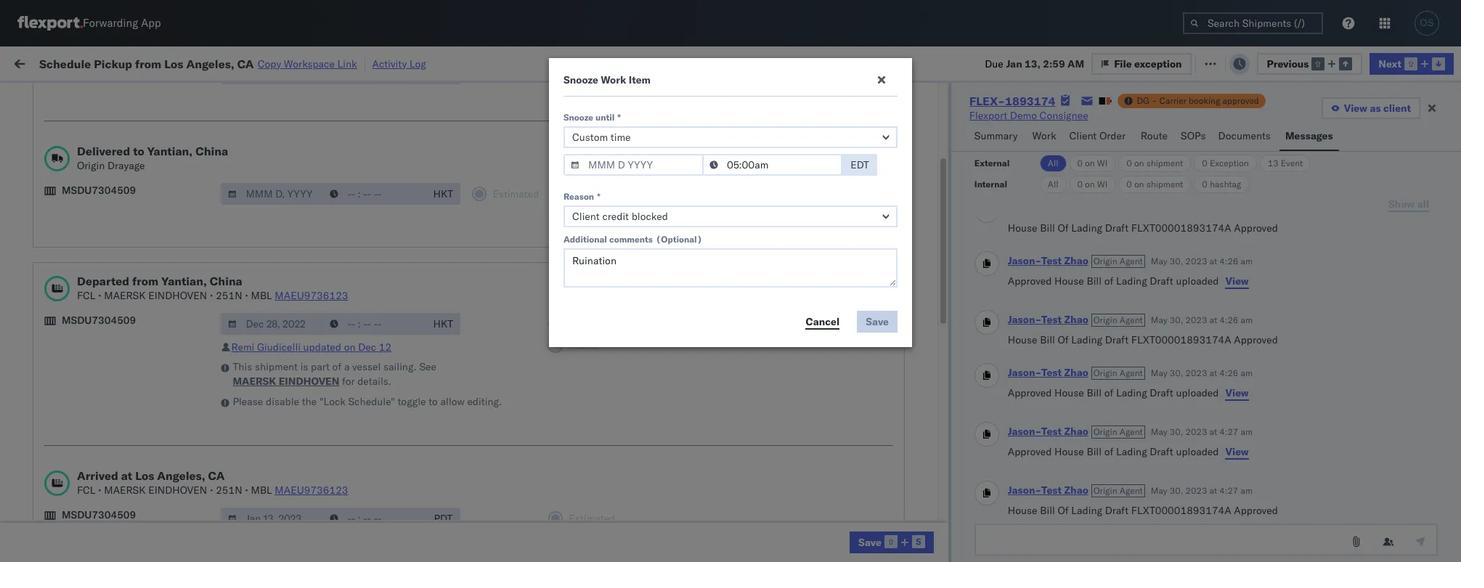 Task type: vqa. For each thing, say whether or not it's contained in the screenshot.
Feb
no



Task type: describe. For each thing, give the bounding box(es) containing it.
4 may from the top
[[1151, 426, 1168, 437]]

hashtag
[[1210, 179, 1242, 190]]

3 ceau7522281, from the top
[[990, 241, 1065, 254]]

2:00
[[258, 337, 280, 351]]

container numbers
[[990, 113, 1029, 135]]

resize handle column header for flex id button
[[966, 113, 983, 562]]

1 schedule delivery appointment button from the top
[[33, 176, 179, 192]]

205 on track
[[335, 56, 394, 69]]

3 mmm d, yyyy text field from the top
[[221, 508, 324, 530]]

resize handle column header for mode button
[[571, 113, 588, 562]]

4 agent from the top
[[1120, 426, 1143, 437]]

2 4:26 from the top
[[1220, 315, 1239, 325]]

uetu5238478 for schedule delivery appointment
[[1068, 401, 1139, 414]]

1 gvcu5265864 from the top
[[990, 497, 1062, 510]]

approved house bill of lading draft uploaded view for fourth jason-test zhao button from the top of the page
[[1008, 445, 1249, 458]]

1 may from the top
[[1151, 256, 1168, 267]]

los for third schedule pickup from los angeles, ca button from the bottom
[[137, 241, 153, 254]]

integration test account - karl lagerfeld
[[700, 529, 890, 542]]

23, for 2022
[[346, 433, 362, 446]]

flex-1893174
[[970, 94, 1056, 108]]

next
[[1379, 57, 1402, 70]]

5 jason- from the top
[[1008, 484, 1042, 497]]

5 jason-test zhao button from the top
[[1008, 484, 1089, 497]]

0 exception
[[1203, 158, 1249, 169]]

flex-1889466 for schedule delivery appointment
[[885, 401, 960, 414]]

schedule for 3rd schedule pickup from los angeles, ca button
[[33, 305, 76, 318]]

maeu9736123 inside arrived at los angeles, ca fcl • maersk eindhoven • 251n • mbl maeu9736123
[[275, 484, 348, 497]]

1 maeu9408431 from the top
[[1095, 497, 1168, 510]]

1 house bill of lading draft flxt00001893174a approved from the top
[[1008, 222, 1279, 235]]

am for 3rd jason-test zhao button from the bottom the view button
[[1241, 368, 1253, 379]]

of inside this shipment is part of a vessel sailing. see maersk eindhoven for details.
[[332, 360, 342, 373]]

1 5, from the top
[[348, 178, 357, 191]]

yantian, for to
[[147, 144, 193, 158]]

external
[[975, 158, 1010, 169]]

flex
[[861, 118, 878, 129]]

4:26 for 3rd jason-test zhao button from the bottom the view button
[[1220, 368, 1239, 379]]

lhuu7894563, uetu5238478 for confirm pickup from los angeles, ca
[[990, 433, 1139, 446]]

work inside button
[[1033, 129, 1057, 142]]

documents button
[[1213, 123, 1280, 151]]

dec for schedule delivery appointment
[[326, 401, 345, 414]]

work for import
[[159, 56, 184, 69]]

dg - carrier booking approved
[[1137, 95, 1260, 106]]

2 upload customs clearance documents button from the top
[[33, 336, 214, 352]]

eindhoven inside this shipment is part of a vessel sailing. see maersk eindhoven for details.
[[279, 375, 340, 388]]

view for fourth jason-test zhao button from the top of the page
[[1226, 445, 1249, 458]]

departed
[[77, 274, 129, 288]]

edt, for 1st schedule delivery appointment link
[[301, 178, 324, 191]]

from up departed on the left of page
[[113, 241, 134, 254]]

pickup for confirm pickup from los angeles, ca button
[[73, 433, 105, 446]]

zhao for fourth jason-test zhao button from the top of the page
[[1065, 425, 1089, 438]]

mbl/mawb numbers button
[[1088, 116, 1275, 130]]

forwarding app link
[[17, 16, 161, 31]]

my
[[15, 53, 38, 73]]

appointment for third schedule delivery appointment link from the top of the page
[[119, 401, 179, 414]]

3 agent from the top
[[1120, 368, 1143, 379]]

giudicelli
[[257, 341, 301, 354]]

numbers for mbl/mawb numbers
[[1148, 118, 1184, 129]]

13
[[1268, 158, 1279, 169]]

maeu9736123 button for arrived at los angeles, ca
[[275, 484, 348, 497]]

2 upload customs clearance documents link from the top
[[33, 336, 214, 351]]

confirm pickup from los angeles, ca button
[[33, 432, 206, 448]]

msdu7304509 for departed
[[62, 314, 136, 327]]

activity log button
[[372, 55, 426, 72]]

2 30, from the top
[[1170, 315, 1184, 325]]

consignee up work button
[[1040, 109, 1089, 122]]

0 horizontal spatial flexport demo consignee
[[596, 146, 715, 159]]

angeles, inside button
[[150, 433, 190, 446]]

hlxu6269489, for third "schedule pickup from los angeles, ca" link from the bottom of the page
[[1068, 241, 1142, 254]]

3 schedule delivery appointment button from the top
[[33, 400, 179, 416]]

2 may from the top
[[1151, 315, 1168, 325]]

progress
[[228, 90, 264, 101]]

upload customs clearance documents for 1st upload customs clearance documents link from the bottom of the page
[[33, 337, 214, 350]]

delivery for 1st schedule delivery appointment link from the bottom of the page
[[79, 497, 116, 510]]

hkt for delivered to yantian, china
[[433, 187, 454, 201]]

view button for 1st jason-test zhao button from the top of the page
[[1225, 274, 1250, 288]]

1 hlxu6269489, from the top
[[1068, 177, 1142, 190]]

deadline
[[258, 118, 293, 129]]

action
[[1411, 56, 1443, 69]]

updated
[[303, 341, 341, 354]]

2 am from the top
[[1241, 315, 1253, 325]]

23, for 2023
[[350, 497, 366, 510]]

appointment for 1st schedule delivery appointment link from the bottom of the page
[[119, 497, 179, 510]]

my work
[[15, 53, 79, 73]]

delivery for third schedule delivery appointment link from the top of the page
[[79, 401, 116, 414]]

1 vertical spatial to
[[429, 395, 438, 408]]

angeles, left this
[[156, 369, 196, 382]]

2 schedule delivery appointment button from the top
[[33, 272, 179, 288]]

log
[[410, 57, 426, 70]]

4 schedule pickup from los angeles, ca button from the top
[[33, 368, 212, 384]]

vessel
[[352, 360, 381, 373]]

event
[[1281, 158, 1304, 169]]

4 flex-1889466 from the top
[[885, 465, 960, 478]]

angeles, up in
[[186, 56, 235, 71]]

flex-1889466 for schedule pickup from los angeles, ca
[[885, 369, 960, 383]]

2 jason- from the top
[[1008, 313, 1042, 326]]

MMM D YYYY text field
[[564, 154, 704, 176]]

maersk inside this shipment is part of a vessel sailing. see maersk eindhoven for details.
[[233, 375, 276, 388]]

1 horizontal spatial file exception
[[1213, 56, 1281, 69]]

dg
[[1137, 95, 1150, 106]]

is
[[301, 360, 308, 373]]

4 schedule delivery appointment button from the top
[[33, 496, 179, 512]]

am for the view button for fourth jason-test zhao button from the top of the page
[[1241, 426, 1253, 437]]

workitem
[[16, 118, 54, 129]]

1 jason-test zhao button from the top
[[1008, 254, 1089, 267]]

reason
[[564, 191, 594, 202]]

3 flex-1846748 from the top
[[885, 242, 960, 255]]

4 2:59 am edt, nov 5, 2022 from the top
[[258, 274, 385, 287]]

5 agent from the top
[[1120, 485, 1143, 496]]

0 vertical spatial jan
[[1006, 57, 1023, 70]]

--
[[700, 146, 713, 159]]

2 gvcu5265864 from the top
[[990, 529, 1062, 542]]

schedule pickup from los angeles, ca for third "schedule pickup from los angeles, ca" link from the bottom of the page
[[33, 241, 212, 254]]

all button for internal
[[1040, 176, 1067, 193]]

workspace
[[284, 57, 335, 70]]

1 horizontal spatial exception
[[1233, 56, 1281, 69]]

5 am from the top
[[1241, 485, 1253, 496]]

6 flex-1846748 from the top
[[885, 337, 960, 351]]

workitem button
[[9, 116, 234, 130]]

nov for third schedule pickup from los angeles, ca button from the bottom
[[326, 242, 345, 255]]

nov for fourth schedule pickup from los angeles, ca button from the bottom of the page
[[326, 210, 345, 223]]

ceau7522281, hlxu6269489, hlxu8034992 for 1st upload customs clearance documents link from the bottom of the page
[[990, 337, 1216, 350]]

schedule delivery appointment for third schedule delivery appointment link from the top of the page
[[33, 401, 179, 414]]

1 flex-2130387 from the top
[[885, 497, 960, 510]]

2 2130387 from the top
[[916, 529, 960, 542]]

0 on shipment for 0 exception
[[1127, 158, 1184, 169]]

3 may from the top
[[1151, 368, 1168, 379]]

2:59 am est, dec 14, 2022 for schedule delivery appointment
[[258, 401, 391, 414]]

view for 1st jason-test zhao button from the top of the page
[[1226, 275, 1249, 288]]

dec for schedule pickup from los angeles, ca
[[326, 369, 345, 383]]

1 horizontal spatial file
[[1213, 56, 1231, 69]]

2 flex-1846748 from the top
[[885, 210, 960, 223]]

2 ceau7522281, from the top
[[990, 209, 1065, 222]]

5 ocean fcl from the top
[[491, 274, 542, 287]]

copy
[[258, 57, 281, 70]]

may 30, 2023 at 4:26 am for 1st jason-test zhao button from the top of the page
[[1151, 256, 1253, 267]]

import work button
[[118, 46, 190, 79]]

11:30
[[258, 497, 286, 510]]

delivery for 1st schedule delivery appointment link
[[79, 177, 116, 190]]

app
[[141, 16, 161, 30]]

booking
[[1189, 95, 1221, 106]]

flexport. image
[[17, 16, 83, 31]]

Search Work text field
[[973, 52, 1131, 74]]

cancel
[[806, 315, 840, 328]]

abcdefg78456546 for schedule pickup from los angeles, ca
[[1095, 369, 1193, 383]]

account
[[775, 529, 813, 542]]

2 maeu9408431 from the top
[[1095, 529, 1168, 542]]

4 flex-1846748 from the top
[[885, 274, 960, 287]]

1 agent from the top
[[1120, 256, 1143, 267]]

schedule for fourth schedule pickup from los angeles, ca button from the bottom of the page
[[33, 209, 76, 222]]

3 schedule pickup from los angeles, ca button from the top
[[33, 304, 212, 320]]

1 jason-test zhao origin agent from the top
[[1008, 254, 1143, 267]]

0 vertical spatial -- : -- -- text field
[[703, 154, 843, 176]]

pm for 7:00
[[282, 433, 298, 446]]

3 schedule delivery appointment link from the top
[[33, 400, 179, 414]]

resize handle column header for deadline button
[[410, 113, 427, 562]]

view inside button
[[1345, 102, 1368, 115]]

0 horizontal spatial file exception
[[1115, 57, 1182, 70]]

4 ceau7522281, from the top
[[990, 273, 1065, 286]]

batch action
[[1380, 56, 1443, 69]]

2:00 am est, nov 9, 2022
[[258, 337, 384, 351]]

7 ocean fcl from the top
[[491, 337, 542, 351]]

0 vertical spatial flexport
[[970, 109, 1008, 122]]

pickup for fourth schedule pickup from los angeles, ca button from the bottom of the page
[[79, 209, 110, 222]]

item
[[629, 73, 651, 86]]

6 ocean fcl from the top
[[491, 305, 542, 319]]

china for departed from yantian, china
[[210, 274, 243, 288]]

3 resize handle column header from the left
[[466, 113, 484, 562]]

2 schedule pickup from los angeles, ca link from the top
[[33, 240, 212, 255]]

schedule for first schedule delivery appointment button from the top of the page
[[33, 177, 76, 190]]

maersk inside arrived at los angeles, ca fcl • maersk eindhoven • 251n • mbl maeu9736123
[[104, 484, 146, 497]]

2 schedule delivery appointment link from the top
[[33, 272, 179, 287]]

mbl/mawb
[[1095, 118, 1146, 129]]

consignee button
[[693, 116, 840, 130]]

0 horizontal spatial *
[[597, 191, 601, 202]]

from up the work,
[[135, 56, 162, 71]]

schedule for third schedule pickup from los angeles, ca button from the bottom
[[33, 241, 76, 254]]

filtered
[[15, 89, 50, 102]]

customs for 2nd upload customs clearance documents link from the bottom of the page
[[69, 145, 110, 158]]

5 5, from the top
[[348, 305, 357, 319]]

759 at risk
[[268, 56, 318, 69]]

4 5, from the top
[[348, 274, 357, 287]]

part
[[311, 360, 330, 373]]

work,
[[154, 90, 177, 101]]

8 ocean fcl from the top
[[491, 401, 542, 414]]

schedule for first schedule pickup from los angeles, ca button from the bottom
[[33, 369, 76, 382]]

6 hlxu8034992 from the top
[[1145, 337, 1216, 350]]

205
[[335, 56, 354, 69]]

schedule pickup from rotterdam, netherlands button
[[33, 521, 230, 551]]

6 ceau7522281, from the top
[[990, 337, 1065, 350]]

5 jason-test zhao origin agent from the top
[[1008, 484, 1143, 497]]

angeles, inside arrived at los angeles, ca fcl • maersk eindhoven • 251n • mbl maeu9736123
[[157, 469, 205, 483]]

mmm d, yyyy text field for delivered to yantian, china
[[221, 183, 324, 205]]

summary button
[[969, 123, 1027, 151]]

eindhoven inside arrived at los angeles, ca fcl • maersk eindhoven • 251n • mbl maeu9736123
[[148, 484, 207, 497]]

remi
[[231, 341, 254, 354]]

2022 for 1st upload customs clearance documents link from the bottom of the page
[[359, 337, 384, 351]]

risk
[[301, 56, 318, 69]]

5 30, from the top
[[1170, 485, 1184, 496]]

client for client name
[[596, 118, 619, 129]]

hlxu8034992 for first schedule delivery appointment button from the top of the page
[[1145, 177, 1216, 190]]

flex id button
[[854, 116, 969, 130]]

1 upload customs clearance documents link from the top
[[33, 144, 214, 159]]

:
[[105, 90, 108, 101]]

4 jason-test zhao origin agent from the top
[[1008, 425, 1143, 438]]

next button
[[1370, 53, 1454, 74]]

additional comments (optional)
[[564, 234, 703, 245]]

1 may 30, 2023 at 4:27 am from the top
[[1151, 426, 1253, 437]]

4 hlxu6269489, from the top
[[1068, 273, 1142, 286]]

1 horizontal spatial flexport demo consignee
[[970, 109, 1089, 122]]

"lock
[[320, 395, 346, 408]]

arrived
[[77, 469, 118, 483]]

appointment for 3rd schedule delivery appointment link from the bottom
[[119, 273, 179, 286]]

ca for confirm pickup from los angeles, ca button
[[193, 433, 206, 446]]

client name button
[[588, 116, 679, 130]]

0 horizontal spatial flexport
[[596, 146, 634, 159]]

hlxu6269489, for 1st upload customs clearance documents link from the bottom of the page
[[1068, 337, 1142, 350]]

hkt for departed from yantian, china
[[433, 317, 454, 331]]

for inside this shipment is part of a vessel sailing. see maersk eindhoven for details.
[[342, 375, 355, 388]]

1846748 for second schedule delivery appointment button
[[916, 274, 960, 287]]

1 ocean fcl from the top
[[491, 146, 542, 159]]

4 schedule delivery appointment link from the top
[[33, 496, 179, 510]]

1 ceau7522281, from the top
[[990, 177, 1065, 190]]

hlxu8034992 for fourth schedule pickup from los angeles, ca button from the bottom of the page
[[1145, 209, 1216, 222]]

from down departed on the left of page
[[113, 305, 134, 318]]

sailing.
[[384, 360, 417, 373]]

upload for 1st upload customs clearance documents link from the bottom of the page
[[33, 337, 66, 350]]

delivered
[[77, 144, 130, 158]]

1 of from the top
[[1058, 222, 1069, 235]]

5 ceau7522281, from the top
[[990, 305, 1065, 318]]

2 ocean fcl from the top
[[491, 178, 542, 191]]

work
[[42, 53, 79, 73]]

due jan 13, 2:59 am
[[985, 57, 1085, 70]]

1 2130387 from the top
[[916, 497, 960, 510]]

maersk inside departed from yantian, china fcl • maersk eindhoven • 251n • mbl maeu9736123
[[104, 289, 146, 302]]

Custom time text field
[[564, 126, 898, 148]]

0 vertical spatial *
[[618, 112, 621, 123]]

ceau7522281, hlxu6269489, hlxu8034992 for 1st schedule delivery appointment link
[[990, 177, 1216, 190]]

2 agent from the top
[[1120, 315, 1143, 325]]

pickup for third schedule pickup from los angeles, ca button from the bottom
[[79, 241, 110, 254]]

schedule delivery appointment for 1st schedule delivery appointment link from the bottom of the page
[[33, 497, 179, 510]]

angeles, down departed from yantian, china fcl • maersk eindhoven • 251n • mbl maeu9736123
[[156, 305, 196, 318]]

2 uploaded from the top
[[1177, 387, 1219, 400]]

origin for 1st jason-test zhao button from the top of the page
[[1094, 256, 1118, 267]]

Client credit blocked text field
[[564, 206, 898, 227]]

schedule pickup from los angeles, ca for 2nd "schedule pickup from los angeles, ca" link from the bottom of the page
[[33, 305, 212, 318]]

consignee inside button
[[700, 118, 742, 129]]

confirm for confirm delivery
[[33, 465, 71, 478]]

activity log
[[372, 57, 426, 70]]

view button for fourth jason-test zhao button from the top of the page
[[1225, 445, 1250, 459]]

caiu7969337
[[990, 145, 1059, 158]]

11:30 pm est, jan 23, 2023
[[258, 497, 393, 510]]

2 5, from the top
[[348, 210, 357, 223]]

edt, for third "schedule pickup from los angeles, ca" link from the bottom of the page
[[301, 242, 324, 255]]

snooze until *
[[564, 112, 621, 123]]

client
[[1384, 102, 1412, 115]]

1 jason- from the top
[[1008, 254, 1042, 267]]

container numbers button
[[983, 110, 1073, 136]]

the
[[302, 395, 317, 408]]

internal
[[975, 179, 1008, 190]]

numbers for container numbers
[[990, 124, 1026, 135]]

schedule pickup from los angeles, ca copy workspace link
[[39, 56, 357, 71]]

integration
[[700, 529, 751, 542]]

resize handle column header for container numbers "button"
[[1070, 113, 1088, 562]]

9 ocean fcl from the top
[[491, 433, 542, 446]]

until
[[596, 112, 615, 123]]

mbl inside arrived at los angeles, ca fcl • maersk eindhoven • 251n • mbl maeu9736123
[[251, 484, 272, 497]]

to inside delivered to yantian, china origin drayage
[[133, 144, 144, 158]]



Task type: locate. For each thing, give the bounding box(es) containing it.
2 hkt from the top
[[433, 317, 454, 331]]

2 schedule delivery appointment from the top
[[33, 273, 179, 286]]

work inside button
[[159, 56, 184, 69]]

to left the allow at the left bottom of the page
[[429, 395, 438, 408]]

3 jason-test zhao origin agent from the top
[[1008, 366, 1143, 379]]

759
[[268, 56, 287, 69]]

1 uploaded from the top
[[1177, 275, 1219, 288]]

0 vertical spatial customs
[[69, 145, 110, 158]]

msdu7304509 down drayage
[[62, 184, 136, 197]]

mode button
[[484, 116, 574, 130]]

Max 200 characters text field
[[564, 248, 898, 288]]

consignee down the client name button
[[666, 146, 715, 159]]

6 test123456 from the top
[[1095, 337, 1156, 351]]

fcl inside arrived at los angeles, ca fcl • maersk eindhoven • 251n • mbl maeu9736123
[[77, 484, 95, 497]]

3 5, from the top
[[348, 242, 357, 255]]

1 vertical spatial 2130387
[[916, 529, 960, 542]]

1 vertical spatial 2:59 am est, dec 14, 2022
[[258, 401, 391, 414]]

jason-
[[1008, 254, 1042, 267], [1008, 313, 1042, 326], [1008, 366, 1042, 379], [1008, 425, 1042, 438], [1008, 484, 1042, 497]]

lhuu7894563, for schedule pickup from los angeles, ca
[[990, 369, 1065, 382]]

2 vertical spatial 4:26
[[1220, 368, 1239, 379]]

1 horizontal spatial demo
[[1010, 109, 1037, 122]]

resize handle column header for the client name button
[[676, 113, 693, 562]]

schedule pickup from los angeles, ca for fourth "schedule pickup from los angeles, ca" link
[[33, 369, 212, 382]]

origin inside delivered to yantian, china origin drayage
[[77, 159, 105, 172]]

approved house bill of lading draft uploaded view
[[1008, 275, 1249, 288], [1008, 387, 1249, 400], [1008, 445, 1249, 458]]

2 vertical spatial work
[[1033, 129, 1057, 142]]

schedule pickup from los angeles, ca down drayage
[[33, 209, 212, 222]]

for down a
[[342, 375, 355, 388]]

ca for first schedule pickup from los angeles, ca button from the bottom
[[198, 369, 212, 382]]

mbl up 11:30
[[251, 484, 272, 497]]

2 may 30, 2023 at 4:26 am from the top
[[1151, 315, 1253, 325]]

est, up is
[[301, 337, 323, 351]]

los inside arrived at los angeles, ca fcl • maersk eindhoven • 251n • mbl maeu9736123
[[135, 469, 154, 483]]

house
[[1008, 222, 1038, 235], [1055, 275, 1085, 288], [1008, 333, 1038, 347], [1055, 387, 1085, 400], [1055, 445, 1085, 458], [1008, 504, 1038, 517]]

numbers down carrier
[[1148, 118, 1184, 129]]

of for may 30, 2023 at 4:27 am
[[1058, 504, 1069, 517]]

schedule"
[[348, 395, 395, 408]]

1 0 on shipment from the top
[[1127, 158, 1184, 169]]

resize handle column header
[[231, 113, 249, 562], [410, 113, 427, 562], [466, 113, 484, 562], [571, 113, 588, 562], [676, 113, 693, 562], [837, 113, 854, 562], [966, 113, 983, 562], [1070, 113, 1088, 562], [1272, 113, 1289, 562], [1376, 113, 1394, 562], [1425, 113, 1442, 562]]

2 may 30, 2023 at 4:27 am from the top
[[1151, 485, 1253, 496]]

schedule pickup from los angeles, ca button up departed on the left of page
[[33, 240, 212, 256]]

am for the view button corresponding to 1st jason-test zhao button from the top of the page
[[1241, 256, 1253, 267]]

los inside button
[[131, 433, 147, 446]]

schedule inside schedule pickup from rotterdam, netherlands
[[33, 521, 76, 534]]

maersk down this
[[233, 375, 276, 388]]

0 vertical spatial 251n
[[216, 289, 242, 302]]

from down drayage
[[113, 209, 134, 222]]

4:26 for the view button corresponding to 1st jason-test zhao button from the top of the page
[[1220, 256, 1239, 267]]

1 vertical spatial documents
[[162, 145, 214, 158]]

file exception up approved
[[1213, 56, 1281, 69]]

upload customs clearance documents for 2nd upload customs clearance documents link from the bottom of the page
[[33, 145, 214, 158]]

0 vertical spatial mmm d, yyyy text field
[[221, 183, 324, 205]]

3 abcdefg78456546 from the top
[[1095, 433, 1193, 446]]

est,
[[301, 337, 323, 351], [301, 369, 323, 383], [301, 401, 323, 414], [301, 433, 322, 446], [307, 497, 329, 510]]

1 vertical spatial work
[[601, 73, 626, 86]]

exception up carrier
[[1135, 57, 1182, 70]]

0 horizontal spatial for
[[139, 90, 151, 101]]

demo down the name on the left top
[[636, 146, 663, 159]]

snooze for work
[[564, 73, 599, 86]]

flxt00001893174a
[[1132, 222, 1232, 235], [1132, 333, 1232, 347], [1132, 504, 1232, 517]]

1846748 for fourth schedule pickup from los angeles, ca button from the bottom of the page
[[916, 210, 960, 223]]

2:59 am edt, nov 5, 2022 for third schedule pickup from los angeles, ca button from the bottom
[[258, 242, 385, 255]]

1 edt, from the top
[[301, 178, 324, 191]]

ceau7522281, hlxu6269489, hlxu8034992 for 3rd schedule delivery appointment link from the bottom
[[990, 273, 1216, 286]]

0 vertical spatial flxt00001893174a
[[1132, 222, 1232, 235]]

0 on shipment down route button
[[1127, 158, 1184, 169]]

2:59 am edt, nov 5, 2022 for fourth schedule pickup from los angeles, ca button from the bottom of the page
[[258, 210, 385, 223]]

pickup down drayage
[[79, 209, 110, 222]]

this
[[233, 360, 252, 373]]

0 vertical spatial maeu9408431
[[1095, 497, 1168, 510]]

0 vertical spatial confirm
[[33, 433, 71, 446]]

clearance
[[113, 145, 159, 158], [113, 337, 159, 350]]

0 vertical spatial maersk
[[104, 289, 146, 302]]

exception down search shipments (/) text field
[[1233, 56, 1281, 69]]

schedule pickup from los angeles, ca up confirm pickup from los angeles, ca
[[33, 369, 212, 382]]

-- : -- -- text field for cst
[[323, 62, 426, 84]]

yantian, inside departed from yantian, china fcl • maersk eindhoven • 251n • mbl maeu9736123
[[161, 274, 207, 288]]

1 upload from the top
[[33, 145, 66, 158]]

origin
[[77, 159, 105, 172], [1094, 256, 1118, 267], [1094, 315, 1118, 325], [1094, 368, 1118, 379], [1094, 426, 1118, 437], [1094, 485, 1118, 496]]

2022 for 4th "schedule pickup from los angeles, ca" link from the bottom
[[360, 210, 385, 223]]

maeu9408431
[[1095, 497, 1168, 510], [1095, 529, 1168, 542]]

est, for third schedule delivery appointment link from the top of the page
[[301, 401, 323, 414]]

maersk
[[104, 289, 146, 302], [233, 375, 276, 388], [104, 484, 146, 497]]

1 customs from the top
[[69, 145, 110, 158]]

0 vertical spatial may 30, 2023 at 4:26 am
[[1151, 256, 1253, 267]]

0 vertical spatial to
[[133, 144, 144, 158]]

from up the arrived
[[107, 433, 128, 446]]

approved house bill of lading draft uploaded view for 1st jason-test zhao button from the top of the page
[[1008, 275, 1249, 288]]

1 vertical spatial maeu9736123
[[275, 484, 348, 497]]

5 flex-1846748 from the top
[[885, 305, 960, 319]]

upload customs clearance documents
[[33, 145, 214, 158], [33, 337, 214, 350]]

2 flex-2130387 from the top
[[885, 529, 960, 542]]

-- : -- -- text field for delivered to yantian, china
[[323, 183, 426, 205]]

2 vertical spatial lhuu7894563, uetu5238478
[[990, 433, 1139, 446]]

3 schedule pickup from los angeles, ca link from the top
[[33, 304, 212, 319]]

pm
[[282, 433, 298, 446], [288, 497, 304, 510]]

mode
[[491, 118, 513, 129]]

2 251n from the top
[[216, 484, 242, 497]]

pickup up confirm delivery link at bottom
[[73, 433, 105, 446]]

14,
[[347, 369, 363, 383], [347, 401, 363, 414]]

2:59 am est, dec 14, 2022 up 7:00 pm est, dec 23, 2022
[[258, 401, 391, 414]]

251n inside arrived at los angeles, ca fcl • maersk eindhoven • 251n • mbl maeu9736123
[[216, 484, 242, 497]]

maeu9736123 up 11:30 pm est, jan 23, 2023
[[275, 484, 348, 497]]

edt,
[[301, 178, 324, 191], [301, 210, 324, 223], [301, 242, 324, 255], [301, 274, 324, 287], [301, 305, 324, 319]]

angeles, down delivered to yantian, china origin drayage
[[156, 209, 196, 222]]

1 vertical spatial hkt
[[433, 317, 454, 331]]

1 horizontal spatial to
[[429, 395, 438, 408]]

1889466 for schedule delivery appointment
[[916, 401, 960, 414]]

1889466
[[916, 369, 960, 383], [916, 401, 960, 414], [916, 433, 960, 446], [916, 465, 960, 478]]

schedule delivery appointment
[[33, 177, 179, 190], [33, 273, 179, 286], [33, 401, 179, 414], [33, 497, 179, 510]]

1 vertical spatial all button
[[1040, 176, 1067, 193]]

0 vertical spatial shipment
[[1147, 158, 1184, 169]]

toggle
[[398, 395, 426, 408]]

4 jason-test zhao button from the top
[[1008, 425, 1089, 438]]

a
[[344, 360, 350, 373]]

3 jason-test zhao button from the top
[[1008, 366, 1089, 379]]

los
[[164, 56, 183, 71], [137, 209, 153, 222], [137, 241, 153, 254], [137, 305, 153, 318], [137, 369, 153, 382], [131, 433, 147, 446], [135, 469, 154, 483]]

2 vertical spatial view button
[[1225, 445, 1250, 459]]

netherlands
[[33, 536, 90, 549]]

house bill of lading draft flxt00001893174a approved for may 30, 2023 at 4:27 am
[[1008, 504, 1279, 517]]

flexport up summary
[[970, 109, 1008, 122]]

ca for fourth schedule pickup from los angeles, ca button from the bottom of the page
[[198, 209, 212, 222]]

maersk down departed on the left of page
[[104, 289, 146, 302]]

0 vertical spatial 23,
[[346, 433, 362, 446]]

china inside departed from yantian, china fcl • maersk eindhoven • 251n • mbl maeu9736123
[[210, 274, 243, 288]]

delivery for confirm delivery link at bottom
[[73, 465, 110, 478]]

est, up the
[[301, 369, 323, 383]]

deadline button
[[250, 116, 413, 130]]

ceau7522281, hlxu6269489, hlxu8034992 for 4th "schedule pickup from los angeles, ca" link from the bottom
[[990, 209, 1216, 222]]

1 vertical spatial *
[[597, 191, 601, 202]]

1 vertical spatial mmm d, yyyy text field
[[221, 313, 324, 335]]

jan down 7:00 pm est, dec 23, 2022
[[331, 497, 347, 510]]

documents inside "documents" button
[[1219, 129, 1271, 142]]

schedule pickup from rotterdam, netherlands link
[[33, 521, 230, 550]]

mmm d, yyyy text field down arrived at los angeles, ca fcl • maersk eindhoven • 251n • mbl maeu9736123 at bottom
[[221, 508, 324, 530]]

mmm d, yyyy text field up 2:00
[[221, 313, 324, 335]]

2022 for 2nd "schedule pickup from los angeles, ca" link from the bottom of the page
[[360, 305, 385, 319]]

0 vertical spatial pm
[[282, 433, 298, 446]]

0 vertical spatial 4:27
[[1220, 426, 1239, 437]]

maeu9736123 button up 11:30 pm est, jan 23, 2023
[[275, 484, 348, 497]]

ready
[[111, 90, 137, 101]]

0 horizontal spatial numbers
[[990, 124, 1026, 135]]

summary
[[975, 129, 1018, 142]]

0 vertical spatial of
[[1058, 222, 1069, 235]]

flxt00001893174a for may 30, 2023 at 4:26 am
[[1132, 333, 1232, 347]]

from up confirm pickup from los angeles, ca
[[113, 369, 134, 382]]

view as client
[[1345, 102, 1412, 115]]

documents left the remi
[[162, 337, 214, 350]]

4:27
[[1220, 426, 1239, 437], [1220, 485, 1239, 496]]

confirm up confirm delivery link at bottom
[[33, 433, 71, 446]]

appointment
[[119, 177, 179, 190], [119, 273, 179, 286], [119, 401, 179, 414], [119, 497, 179, 510]]

lagerfeld
[[846, 529, 890, 542]]

mmm d, yyyy text field for departed from yantian, china
[[221, 313, 324, 335]]

demo down the 1893174
[[1010, 109, 1037, 122]]

schedule pickup from los angeles, ca button up confirm pickup from los angeles, ca
[[33, 368, 212, 384]]

•
[[98, 289, 101, 302], [210, 289, 213, 302], [245, 289, 248, 302], [98, 484, 101, 497], [210, 484, 213, 497], [245, 484, 248, 497]]

snooze down cst
[[435, 118, 463, 129]]

3 lhuu7894563, from the top
[[990, 433, 1065, 446]]

msdu7304509 for delivered
[[62, 184, 136, 197]]

1 vertical spatial yantian,
[[161, 274, 207, 288]]

due
[[985, 57, 1004, 70]]

0 horizontal spatial file
[[1115, 57, 1132, 70]]

2 confirm from the top
[[33, 465, 71, 478]]

upload customs clearance documents up drayage
[[33, 145, 214, 158]]

msdu7304509 down the arrived
[[62, 509, 136, 522]]

1 1889466 from the top
[[916, 369, 960, 383]]

None text field
[[975, 524, 1438, 556]]

1 vertical spatial demo
[[636, 146, 663, 159]]

client name
[[596, 118, 645, 129]]

origin for 1st jason-test zhao button from the bottom of the page
[[1094, 485, 1118, 496]]

documents down blocked,
[[162, 145, 214, 158]]

mbl inside departed from yantian, china fcl • maersk eindhoven • 251n • mbl maeu9736123
[[251, 289, 272, 302]]

at
[[289, 56, 298, 69], [1210, 256, 1218, 267], [1210, 315, 1218, 325], [1210, 368, 1218, 379], [1210, 426, 1218, 437], [121, 469, 132, 483], [1210, 485, 1218, 496]]

0 horizontal spatial demo
[[636, 146, 663, 159]]

dec up "lock
[[326, 369, 345, 383]]

house bill of lading draft flxt00001893174a approved for may 30, 2023 at 4:26 am
[[1008, 333, 1279, 347]]

1 hkt from the top
[[433, 187, 454, 201]]

omkar savant
[[1296, 146, 1361, 159]]

4 1889466 from the top
[[916, 465, 960, 478]]

upload customs clearance documents button
[[33, 144, 214, 160], [33, 336, 214, 352]]

4 schedule pickup from los angeles, ca from the top
[[33, 369, 212, 382]]

0 horizontal spatial jan
[[331, 497, 347, 510]]

0 horizontal spatial to
[[133, 144, 144, 158]]

2 jason-test zhao button from the top
[[1008, 313, 1089, 326]]

client
[[596, 118, 619, 129], [1070, 129, 1097, 142]]

flexport demo consignee down the 1893174
[[970, 109, 1089, 122]]

0 vertical spatial all
[[1048, 158, 1059, 169]]

10 resize handle column header from the left
[[1376, 113, 1394, 562]]

-
[[1152, 95, 1158, 106], [700, 146, 707, 159], [707, 146, 713, 159], [816, 529, 822, 542]]

los for fourth schedule pickup from los angeles, ca button from the bottom of the page
[[137, 209, 153, 222]]

import work
[[123, 56, 184, 69]]

Search Shipments (/) text field
[[1183, 12, 1324, 34]]

5 edt, from the top
[[301, 305, 324, 319]]

fcl
[[523, 146, 542, 159], [523, 178, 542, 191], [523, 210, 542, 223], [523, 242, 542, 255], [523, 274, 542, 287], [77, 289, 95, 302], [523, 305, 542, 319], [523, 337, 542, 351], [523, 401, 542, 414], [523, 433, 542, 446], [77, 484, 95, 497]]

0 vertical spatial maeu9736123 button
[[275, 289, 348, 302]]

from right departed on the left of page
[[132, 274, 159, 288]]

1 vertical spatial for
[[342, 375, 355, 388]]

2 vertical spatial lhuu7894563,
[[990, 433, 1065, 446]]

status
[[80, 90, 105, 101]]

copy workspace link button
[[258, 57, 357, 70]]

angeles, up rotterdam,
[[157, 469, 205, 483]]

2 mbl from the top
[[251, 484, 272, 497]]

maeu9736123 inside departed from yantian, china fcl • maersk eindhoven • 251n • mbl maeu9736123
[[275, 289, 348, 302]]

schedule pickup from los angeles, ca link down departed on the left of page
[[33, 304, 212, 319]]

2 vertical spatial may 30, 2023 at 4:26 am
[[1151, 368, 1253, 379]]

1 vertical spatial 23,
[[350, 497, 366, 510]]

1 vertical spatial gvcu5265864
[[990, 529, 1062, 542]]

0 vertical spatial all button
[[1040, 155, 1067, 172]]

1 vertical spatial -- : -- -- text field
[[323, 183, 426, 205]]

0 vertical spatial abcdefg78456546
[[1095, 369, 1193, 383]]

0
[[1078, 158, 1083, 169], [1127, 158, 1132, 169], [1203, 158, 1208, 169], [1078, 179, 1083, 190], [1127, 179, 1132, 190], [1203, 179, 1208, 190]]

flexport demo consignee
[[970, 109, 1089, 122], [596, 146, 715, 159]]

2130387 right save
[[916, 529, 960, 542]]

1 vertical spatial all
[[1048, 179, 1059, 190]]

1 vertical spatial maeu9736123 button
[[275, 484, 348, 497]]

0 vertical spatial -- : -- -- text field
[[323, 62, 426, 84]]

1 vertical spatial shipment
[[1147, 179, 1184, 190]]

1 vertical spatial uploaded
[[1177, 387, 1219, 400]]

2 vertical spatial uploaded
[[1177, 445, 1219, 458]]

nov for second schedule delivery appointment button
[[326, 274, 345, 287]]

2 schedule pickup from los angeles, ca from the top
[[33, 241, 212, 254]]

14, up please disable the "lock schedule" toggle to allow editing.
[[347, 369, 363, 383]]

nov for 3rd schedule pickup from los angeles, ca button
[[326, 305, 345, 319]]

0 vertical spatial 0 on shipment
[[1127, 158, 1184, 169]]

2 vertical spatial documents
[[162, 337, 214, 350]]

origin for 3rd jason-test zhao button from the bottom
[[1094, 368, 1118, 379]]

dec right 9,
[[358, 341, 376, 354]]

2:59 am est, dec 14, 2022 up "lock
[[258, 369, 391, 383]]

1 vertical spatial of
[[1058, 333, 1069, 347]]

0 horizontal spatial client
[[596, 118, 619, 129]]

4 ceau7522281, hlxu6269489, hlxu8034992 from the top
[[990, 273, 1216, 286]]

0 vertical spatial china
[[196, 144, 228, 158]]

customs for 1st upload customs clearance documents link from the bottom of the page
[[69, 337, 110, 350]]

see
[[420, 360, 437, 373]]

0 vertical spatial msdu7304509
[[62, 184, 136, 197]]

of for may 30, 2023 at 4:26 am
[[1058, 333, 1069, 347]]

1 appointment from the top
[[119, 177, 179, 190]]

1 horizontal spatial *
[[618, 112, 621, 123]]

from inside schedule pickup from rotterdam, netherlands
[[113, 521, 134, 534]]

2 upload customs clearance documents from the top
[[33, 337, 214, 350]]

from left rotterdam,
[[113, 521, 134, 534]]

7:00
[[258, 433, 280, 446]]

1 flex-1889466 from the top
[[885, 369, 960, 383]]

jan left 13,
[[1006, 57, 1023, 70]]

23, down please disable the "lock schedule" toggle to allow editing.
[[346, 433, 362, 446]]

lhuu7894563, uetu5238478 for schedule delivery appointment
[[990, 401, 1139, 414]]

shipment inside this shipment is part of a vessel sailing. see maersk eindhoven for details.
[[255, 360, 298, 373]]

all for external
[[1048, 158, 1059, 169]]

container
[[990, 113, 1029, 124]]

maeu9736123 button up 2:00 am est, nov 9, 2022
[[275, 289, 348, 302]]

eindhoven inside departed from yantian, china fcl • maersk eindhoven • 251n • mbl maeu9736123
[[148, 289, 207, 302]]

client order button
[[1064, 123, 1135, 151]]

1 mbl from the top
[[251, 289, 272, 302]]

mmm d, yyyy text field down deadline
[[221, 183, 324, 205]]

0 vertical spatial upload
[[33, 145, 66, 158]]

work left item
[[601, 73, 626, 86]]

flex-2130387 up save button on the right bottom of page
[[885, 497, 960, 510]]

0 vertical spatial upload customs clearance documents link
[[33, 144, 214, 159]]

schedule pickup from los angeles, ca link down drayage
[[33, 208, 212, 223]]

client for client order
[[1070, 129, 1097, 142]]

1846748 for 3rd schedule pickup from los angeles, ca button
[[916, 305, 960, 319]]

0 vertical spatial eindhoven
[[148, 289, 207, 302]]

view for 3rd jason-test zhao button from the bottom
[[1226, 387, 1249, 400]]

please disable the "lock schedule" toggle to allow editing.
[[233, 395, 502, 408]]

edt, for 4th "schedule pickup from los angeles, ca" link from the bottom
[[301, 210, 324, 223]]

omkar
[[1296, 146, 1327, 159]]

view button
[[1225, 274, 1250, 288], [1225, 386, 1250, 400], [1225, 445, 1250, 459]]

from inside departed from yantian, china fcl • maersk eindhoven • 251n • mbl maeu9736123
[[132, 274, 159, 288]]

2 vertical spatial maersk
[[104, 484, 146, 497]]

upload customs clearance documents button down workitem button at the top
[[33, 144, 214, 160]]

1 vertical spatial upload customs clearance documents
[[33, 337, 214, 350]]

0 horizontal spatial exception
[[1135, 57, 1182, 70]]

hlxu8034992 for 3rd schedule pickup from los angeles, ca button
[[1145, 305, 1216, 318]]

1 vertical spatial 4:27
[[1220, 485, 1239, 496]]

pickup up :
[[94, 56, 132, 71]]

1 am from the top
[[1241, 256, 1253, 267]]

4 ocean fcl from the top
[[491, 242, 542, 255]]

2:59 am est, dec 14, 2022
[[258, 369, 391, 383], [258, 401, 391, 414]]

work right import
[[159, 56, 184, 69]]

wi
[[1098, 158, 1108, 169], [1098, 179, 1108, 190]]

0 vertical spatial maeu9736123
[[275, 289, 348, 302]]

3 1846748 from the top
[[916, 242, 960, 255]]

5 zhao from the top
[[1065, 484, 1089, 497]]

am
[[1241, 256, 1253, 267], [1241, 315, 1253, 325], [1241, 368, 1253, 379], [1241, 426, 1253, 437], [1241, 485, 1253, 496]]

drayage
[[108, 159, 145, 172]]

3 test123456 from the top
[[1095, 242, 1156, 255]]

china inside delivered to yantian, china origin drayage
[[196, 144, 228, 158]]

dec right the
[[326, 401, 345, 414]]

3 house bill of lading draft flxt00001893174a approved from the top
[[1008, 504, 1279, 517]]

file up booking
[[1213, 56, 1231, 69]]

los for first schedule pickup from los angeles, ca button from the bottom
[[137, 369, 153, 382]]

pm for 11:30
[[288, 497, 304, 510]]

1 view button from the top
[[1225, 274, 1250, 288]]

1 horizontal spatial jan
[[1006, 57, 1023, 70]]

maeu9736123 up 2:00 am est, nov 9, 2022
[[275, 289, 348, 302]]

1889466 for confirm pickup from los angeles, ca
[[916, 433, 960, 446]]

2 hlxu6269489, from the top
[[1068, 209, 1142, 222]]

0 vertical spatial demo
[[1010, 109, 1037, 122]]

-- : -- -- text field
[[703, 154, 843, 176], [323, 183, 426, 205], [323, 313, 426, 335]]

1 vertical spatial flexport
[[596, 146, 634, 159]]

test123456 for third schedule pickup from los angeles, ca button from the bottom
[[1095, 242, 1156, 255]]

2 vertical spatial shipment
[[255, 360, 298, 373]]

flex-1889466 for confirm pickup from los angeles, ca
[[885, 433, 960, 446]]

cst
[[434, 67, 453, 80]]

shipment down route button
[[1147, 158, 1184, 169]]

2 vertical spatial approved house bill of lading draft uploaded view
[[1008, 445, 1249, 458]]

-- : -- -- text field
[[323, 62, 426, 84], [323, 508, 426, 530]]

operator
[[1296, 118, 1331, 129]]

all
[[1048, 158, 1059, 169], [1048, 179, 1059, 190]]

1 1846748 from the top
[[916, 178, 960, 191]]

2 vertical spatial flxt00001893174a
[[1132, 504, 1232, 517]]

resize handle column header for mbl/mawb numbers button
[[1272, 113, 1289, 562]]

0 vertical spatial uploaded
[[1177, 275, 1219, 288]]

4:26
[[1220, 256, 1239, 267], [1220, 315, 1239, 325], [1220, 368, 1239, 379]]

numbers
[[1148, 118, 1184, 129], [990, 124, 1026, 135]]

23, down 7:00 pm est, dec 23, 2022
[[350, 497, 366, 510]]

approved
[[1235, 222, 1279, 235], [1008, 275, 1052, 288], [1235, 333, 1279, 347], [1008, 387, 1052, 400], [1008, 445, 1052, 458], [1235, 504, 1279, 517]]

2:59 am edt, nov 5, 2022 for 3rd schedule pickup from los angeles, ca button
[[258, 305, 385, 319]]

1 horizontal spatial for
[[342, 375, 355, 388]]

1 maeu9736123 button from the top
[[275, 289, 348, 302]]

2 view button from the top
[[1225, 386, 1250, 400]]

251n inside departed from yantian, china fcl • maersk eindhoven • 251n • mbl maeu9736123
[[216, 289, 242, 302]]

test123456 for first schedule delivery appointment button from the top of the page
[[1095, 178, 1156, 191]]

5 2:59 am edt, nov 5, 2022 from the top
[[258, 305, 385, 319]]

delivery inside button
[[73, 465, 110, 478]]

(0)
[[237, 56, 255, 69]]

4 schedule pickup from los angeles, ca link from the top
[[33, 368, 212, 383]]

numbers inside button
[[1148, 118, 1184, 129]]

14, right "lock
[[347, 401, 363, 414]]

uetu5238478
[[1068, 369, 1139, 382], [1068, 401, 1139, 414], [1068, 433, 1139, 446]]

1 4:27 from the top
[[1220, 426, 1239, 437]]

approved house bill of lading draft uploaded view for 3rd jason-test zhao button from the bottom
[[1008, 387, 1249, 400]]

1 vertical spatial upload
[[33, 337, 66, 350]]

additional
[[564, 234, 607, 245]]

1 mmm d, yyyy text field from the top
[[221, 183, 324, 205]]

5 may from the top
[[1151, 485, 1168, 496]]

allow
[[441, 395, 465, 408]]

may 30, 2023 at 4:26 am for 2nd jason-test zhao button from the top
[[1151, 315, 1253, 325]]

angeles, up arrived at los angeles, ca fcl • maersk eindhoven • 251n • mbl maeu9736123 at bottom
[[150, 433, 190, 446]]

flex-2130387 right save
[[885, 529, 960, 542]]

shipment for 0 exception
[[1147, 158, 1184, 169]]

1 2:59 am edt, nov 5, 2022 from the top
[[258, 178, 385, 191]]

schedule delivery appointment link
[[33, 176, 179, 191], [33, 272, 179, 287], [33, 400, 179, 414], [33, 496, 179, 510]]

2 maeu9736123 button from the top
[[275, 484, 348, 497]]

0 vertical spatial lhuu7894563,
[[990, 369, 1065, 382]]

yantian, inside delivered to yantian, china origin drayage
[[147, 144, 193, 158]]

customs up drayage
[[69, 145, 110, 158]]

origin for 2nd jason-test zhao button from the top
[[1094, 315, 1118, 325]]

edt, for 3rd schedule delivery appointment link from the bottom
[[301, 274, 324, 287]]

pickup up netherlands in the left bottom of the page
[[79, 521, 110, 534]]

schedule for schedule pickup from rotterdam, netherlands button
[[33, 521, 76, 534]]

upload customs clearance documents down departed on the left of page
[[33, 337, 214, 350]]

3 1889466 from the top
[[916, 433, 960, 446]]

appointment for 1st schedule delivery appointment link
[[119, 177, 179, 190]]

schedule pickup from los angeles, ca button down drayage
[[33, 208, 212, 224]]

3 msdu7304509 from the top
[[62, 509, 136, 522]]

0 on wi for external
[[1078, 158, 1108, 169]]

save
[[859, 536, 882, 549]]

file up mbl/mawb
[[1115, 57, 1132, 70]]

3 ocean fcl from the top
[[491, 210, 542, 223]]

0 on shipment down the ymluw236679313
[[1127, 179, 1184, 190]]

3 uetu5238478 from the top
[[1068, 433, 1139, 446]]

1 upload customs clearance documents button from the top
[[33, 144, 214, 160]]

1 vertical spatial 251n
[[216, 484, 242, 497]]

china for delivered to yantian, china
[[196, 144, 228, 158]]

1 30, from the top
[[1170, 256, 1184, 267]]

schedule pickup from los angeles, ca up departed on the left of page
[[33, 241, 212, 254]]

zhao for 1st jason-test zhao button from the top of the page
[[1065, 254, 1089, 267]]

6 resize handle column header from the left
[[837, 113, 854, 562]]

MMM D, YYYY text field
[[221, 62, 324, 84]]

0 vertical spatial wi
[[1098, 158, 1108, 169]]

1 vertical spatial lhuu7894563, uetu5238478
[[990, 401, 1139, 414]]

1 schedule delivery appointment link from the top
[[33, 176, 179, 191]]

est, down the
[[301, 433, 322, 446]]

flex id
[[861, 118, 889, 129]]

0 vertical spatial for
[[139, 90, 151, 101]]

2022 for fourth "schedule pickup from los angeles, ca" link
[[366, 369, 391, 383]]

demo
[[1010, 109, 1037, 122], [636, 146, 663, 159]]

at inside arrived at los angeles, ca fcl • maersk eindhoven • 251n • mbl maeu9736123
[[121, 469, 132, 483]]

0 vertical spatial 14,
[[347, 369, 363, 383]]

zhao for 3rd jason-test zhao button from the bottom
[[1065, 366, 1089, 379]]

1 vertical spatial clearance
[[113, 337, 159, 350]]

schedule pickup from los angeles, ca link up departed on the left of page
[[33, 240, 212, 255]]

work down "flexport demo consignee" link
[[1033, 129, 1057, 142]]

23,
[[346, 433, 362, 446], [350, 497, 366, 510]]

flexport down client name at the left top
[[596, 146, 634, 159]]

ca inside arrived at los angeles, ca fcl • maersk eindhoven • 251n • mbl maeu9736123
[[208, 469, 225, 483]]

shipment up maersk eindhoven link
[[255, 360, 298, 373]]

pm right 7:00
[[282, 433, 298, 446]]

1 flxt00001893174a from the top
[[1132, 222, 1232, 235]]

1 vertical spatial customs
[[69, 337, 110, 350]]

2 upload from the top
[[33, 337, 66, 350]]

to up drayage
[[133, 144, 144, 158]]

customs down departed on the left of page
[[69, 337, 110, 350]]

5 test123456 from the top
[[1095, 305, 1156, 319]]

2 customs from the top
[[69, 337, 110, 350]]

flexport demo consignee down the name on the left top
[[596, 146, 715, 159]]

0 vertical spatial gvcu5265864
[[990, 497, 1062, 510]]

1 flex-1846748 from the top
[[885, 178, 960, 191]]

pickup up departed on the left of page
[[79, 241, 110, 254]]

6 1846748 from the top
[[916, 337, 960, 351]]

5 hlxu6269489, from the top
[[1068, 305, 1142, 318]]

2:59 am edt, nov 5, 2022
[[258, 178, 385, 191], [258, 210, 385, 223], [258, 242, 385, 255], [258, 274, 385, 287], [258, 305, 385, 319]]

schedule pickup from los angeles, ca down departed on the left of page
[[33, 305, 212, 318]]

please
[[233, 395, 263, 408]]

2 schedule pickup from los angeles, ca button from the top
[[33, 240, 212, 256]]

cancel button
[[797, 311, 849, 333]]

numbers inside container numbers
[[990, 124, 1026, 135]]

flxt00001893174a for may 30, 2023 at 4:27 am
[[1132, 504, 1232, 517]]

2 test123456 from the top
[[1095, 210, 1156, 223]]

confirm left the arrived
[[33, 465, 71, 478]]

1 horizontal spatial flexport
[[970, 109, 1008, 122]]

dec for confirm pickup from los angeles, ca
[[325, 433, 344, 446]]

2 2:59 am est, dec 14, 2022 from the top
[[258, 401, 391, 414]]

2 vertical spatial -- : -- -- text field
[[323, 313, 426, 335]]

0 vertical spatial 2130387
[[916, 497, 960, 510]]

msdu7304509 down departed on the left of page
[[62, 314, 136, 327]]

file exception
[[1213, 56, 1281, 69], [1115, 57, 1182, 70]]

dec down "lock
[[325, 433, 344, 446]]

0 vertical spatial clearance
[[113, 145, 159, 158]]

resize handle column header for workitem button at the top
[[231, 113, 249, 562]]

all for internal
[[1048, 179, 1059, 190]]

test
[[660, 178, 679, 191], [764, 178, 783, 191], [660, 210, 679, 223], [764, 210, 783, 223], [660, 242, 679, 255], [764, 242, 783, 255], [1042, 254, 1062, 267], [660, 274, 679, 287], [764, 274, 783, 287], [1042, 313, 1062, 326], [660, 337, 679, 351], [764, 337, 783, 351], [1042, 366, 1062, 379], [1042, 425, 1062, 438], [660, 433, 679, 446], [764, 433, 783, 446], [1042, 484, 1062, 497], [753, 529, 772, 542]]

remi giudicelli updated on dec 12
[[231, 341, 392, 354]]

message
[[196, 56, 237, 69]]

2130387 up save button on the right bottom of page
[[916, 497, 960, 510]]

upload customs clearance documents link up drayage
[[33, 144, 214, 159]]

name
[[622, 118, 645, 129]]

1 test123456 from the top
[[1095, 178, 1156, 191]]

track
[[370, 56, 394, 69]]

2 uetu5238478 from the top
[[1068, 401, 1139, 414]]

0 hashtag
[[1203, 179, 1242, 190]]

lhuu7894563, for confirm pickup from los angeles, ca
[[990, 433, 1065, 446]]

2 all from the top
[[1048, 179, 1059, 190]]

2 4:27 from the top
[[1220, 485, 1239, 496]]

1 schedule pickup from los angeles, ca link from the top
[[33, 208, 212, 223]]

os
[[1421, 17, 1435, 28]]

3 30, from the top
[[1170, 368, 1184, 379]]

exception
[[1233, 56, 1281, 69], [1135, 57, 1182, 70]]

1 horizontal spatial numbers
[[1148, 118, 1184, 129]]

3 hlxu8034992 from the top
[[1145, 241, 1216, 254]]

1 vertical spatial china
[[210, 274, 243, 288]]

messages button
[[1280, 123, 1339, 151]]

3 zhao from the top
[[1065, 366, 1089, 379]]

fcl inside departed from yantian, china fcl • maersk eindhoven • 251n • mbl maeu9736123
[[77, 289, 95, 302]]

ca inside button
[[193, 433, 206, 446]]

9,
[[347, 337, 357, 351]]

1 vertical spatial view button
[[1225, 386, 1250, 400]]

import
[[123, 56, 156, 69]]

14, for schedule pickup from los angeles, ca
[[347, 369, 363, 383]]

1 resize handle column header from the left
[[231, 113, 249, 562]]

ceau7522281, hlxu6269489, hlxu8034992 for 2nd "schedule pickup from los angeles, ca" link from the bottom of the page
[[990, 305, 1216, 318]]

all down work button
[[1048, 158, 1059, 169]]

14, for schedule delivery appointment
[[347, 401, 363, 414]]

angeles, up departed from yantian, china fcl • maersk eindhoven • 251n • mbl maeu9736123
[[156, 241, 196, 254]]

4 30, from the top
[[1170, 426, 1184, 437]]

maersk down the arrived
[[104, 484, 146, 497]]

MMM D, YYYY text field
[[221, 183, 324, 205], [221, 313, 324, 335], [221, 508, 324, 530]]

3 uploaded from the top
[[1177, 445, 1219, 458]]

2 vertical spatial house bill of lading draft flxt00001893174a approved
[[1008, 504, 1279, 517]]

* right reason
[[597, 191, 601, 202]]

lhuu7894563,
[[990, 369, 1065, 382], [990, 401, 1065, 414], [990, 433, 1065, 446]]

1 vertical spatial flxt00001893174a
[[1132, 333, 1232, 347]]

pickup inside schedule pickup from rotterdam, netherlands
[[79, 521, 110, 534]]

shipment down the ymluw236679313
[[1147, 179, 1184, 190]]

clearance down departed on the left of page
[[113, 337, 159, 350]]

3 lhuu7894563, uetu5238478 from the top
[[990, 433, 1139, 446]]

may 30, 2023 at 4:26 am for 3rd jason-test zhao button from the bottom
[[1151, 368, 1253, 379]]

mbl up 2:00
[[251, 289, 272, 302]]

7:00 pm est, dec 23, 2022
[[258, 433, 390, 446]]

test123456 for second schedule delivery appointment button
[[1095, 274, 1156, 287]]

documents for 2nd upload customs clearance documents link from the bottom of the page
[[162, 145, 214, 158]]

1 vertical spatial jan
[[331, 497, 347, 510]]

los for confirm pickup from los angeles, ca button
[[131, 433, 147, 446]]

11 resize handle column header from the left
[[1425, 113, 1442, 562]]



